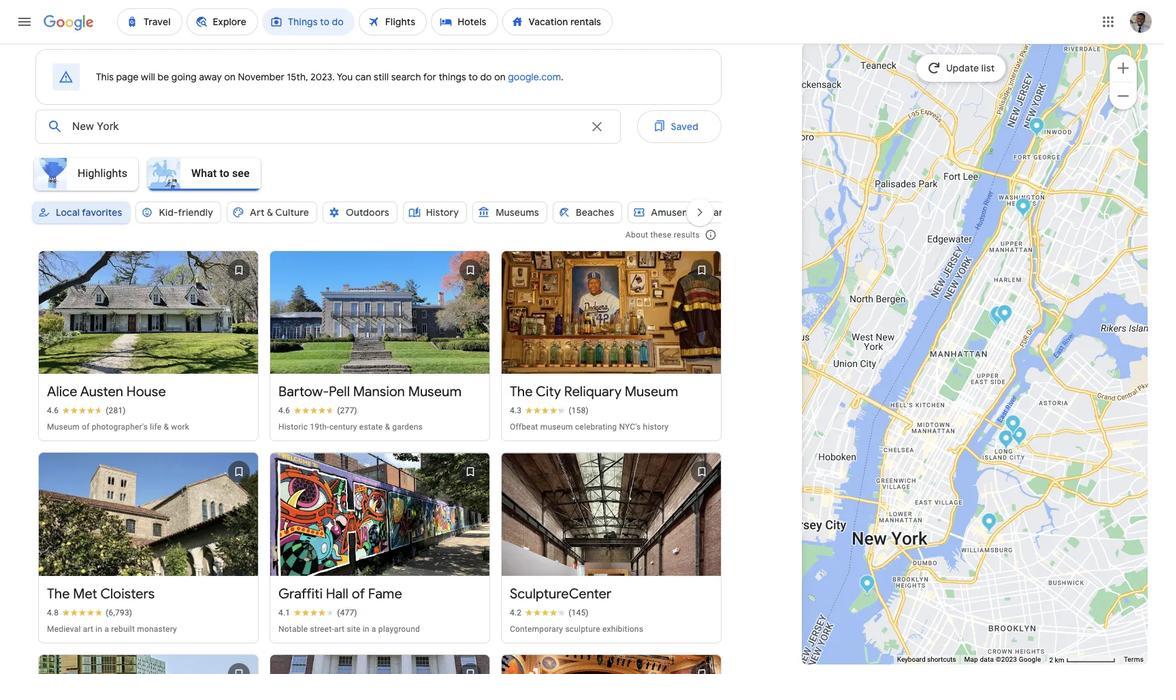Task type: vqa. For each thing, say whether or not it's contained in the screenshot.


Task type: describe. For each thing, give the bounding box(es) containing it.
bartow-
[[279, 384, 329, 401]]

favorites
[[82, 206, 122, 219]]

1 a from the left
[[104, 624, 109, 634]]

zoom out map image
[[1116, 88, 1132, 104]]

life
[[150, 423, 162, 432]]

reliquary
[[565, 384, 622, 401]]

keyboard shortcuts
[[898, 656, 957, 663]]

the for the city reliquary museum
[[510, 384, 533, 401]]

save el museo del barrio to collection image
[[686, 658, 719, 674]]

cloisters
[[100, 586, 155, 603]]

4.1
[[279, 608, 290, 618]]

Search for destinations, sights and more text field
[[72, 110, 581, 143]]

friendly
[[178, 206, 213, 219]]

local favorites button
[[33, 196, 130, 229]]

pell
[[329, 384, 350, 401]]

shortcuts
[[928, 656, 957, 663]]

saved link
[[637, 110, 722, 143]]

main menu image
[[16, 14, 33, 30]]

filters list containing highlights
[[25, 154, 722, 208]]

culture
[[275, 206, 309, 219]]

©2023
[[996, 656, 1018, 663]]

history button
[[403, 196, 467, 229]]

4.6 for alice austen house
[[47, 406, 59, 416]]

update
[[947, 62, 980, 74]]

saved
[[671, 121, 699, 133]]

save alice austen house to collection image
[[223, 254, 255, 287]]

monastery
[[137, 624, 177, 634]]

alice
[[47, 384, 77, 401]]

site
[[347, 624, 361, 634]]

19th-
[[310, 423, 329, 432]]

about
[[626, 230, 649, 240]]

moma ps1 image
[[999, 430, 1015, 452]]

going
[[172, 71, 197, 83]]

4.2 out of 5 stars from 145 reviews image
[[510, 607, 589, 618]]

this
[[96, 71, 114, 83]]

mansion
[[353, 384, 405, 401]]

playground
[[379, 624, 420, 634]]

terms
[[1124, 656, 1144, 663]]

estate
[[360, 423, 383, 432]]

work
[[171, 423, 189, 432]]

data
[[980, 656, 994, 663]]

sculpturecenter
[[510, 586, 612, 603]]

contemporary
[[510, 624, 563, 634]]

will
[[141, 71, 155, 83]]

google.com
[[508, 71, 561, 83]]

0 horizontal spatial of
[[82, 423, 90, 432]]

map region
[[720, 12, 1165, 674]]

graffiti hall of fame
[[279, 586, 402, 603]]

terms link
[[1124, 656, 1144, 663]]

filters list containing local favorites
[[30, 196, 741, 242]]

rebuilt
[[111, 624, 135, 634]]

local
[[56, 206, 80, 219]]

the city reliquary museum
[[510, 384, 679, 401]]

(6,793)
[[106, 608, 132, 618]]

parks
[[708, 206, 733, 219]]

2023.
[[311, 71, 335, 83]]

clear image
[[589, 119, 605, 135]]

update list button
[[917, 54, 1006, 82]]

city
[[536, 384, 561, 401]]

filters form
[[25, 105, 741, 242]]

map
[[965, 656, 979, 663]]

2 in from the left
[[363, 624, 370, 634]]

museum for the city reliquary museum
[[625, 384, 679, 401]]

zoom in map image
[[1116, 60, 1132, 76]]

exhibitions
[[603, 624, 644, 634]]

km
[[1055, 656, 1065, 664]]

century
[[329, 423, 357, 432]]

nyc's
[[619, 423, 641, 432]]

do
[[481, 71, 492, 83]]

4.6 for bartow-pell mansion museum
[[279, 406, 290, 416]]

4.6 out of 5 stars from 281 reviews image
[[47, 406, 126, 416]]

outdoors
[[346, 206, 389, 219]]

save museum of the city of new york to collection image
[[454, 658, 487, 674]]

save bartow-pell mansion museum to collection image
[[454, 254, 487, 287]]

save silvercup studios to collection image
[[223, 658, 255, 674]]

the city reliquary museum image
[[982, 513, 997, 535]]

list
[[982, 62, 996, 74]]

medieval
[[47, 624, 81, 634]]

google.com link
[[508, 71, 561, 83]]

alice austen house
[[47, 384, 166, 401]]

bartow-pell mansion museum
[[279, 384, 462, 401]]

about these results
[[626, 230, 700, 240]]

amusement
[[651, 206, 706, 219]]



Task type: locate. For each thing, give the bounding box(es) containing it.
to inside list item
[[220, 167, 229, 179]]

house
[[127, 384, 166, 401]]

november
[[238, 71, 285, 83]]

art & culture button
[[227, 196, 317, 229]]

history
[[426, 206, 459, 219]]

search
[[391, 71, 421, 83]]

what to see list item
[[144, 154, 266, 195]]

& right art
[[267, 206, 273, 219]]

2 horizontal spatial museum
[[625, 384, 679, 401]]

1 horizontal spatial a
[[372, 624, 376, 634]]

art left 'site'
[[334, 624, 345, 634]]

the up 4.8
[[47, 586, 70, 603]]

0 horizontal spatial the
[[47, 586, 70, 603]]

& right life
[[164, 423, 169, 432]]

4.3
[[510, 406, 522, 416]]

museum
[[541, 423, 573, 432]]

4.1 out of 5 stars from 477 reviews image
[[279, 607, 357, 618]]

0 horizontal spatial 4.6
[[47, 406, 59, 416]]

& for alice austen house
[[164, 423, 169, 432]]

1 horizontal spatial art
[[334, 624, 345, 634]]

&
[[267, 206, 273, 219], [164, 423, 169, 432], [385, 423, 390, 432]]

on right do
[[495, 71, 506, 83]]

4.6 out of 5 stars from 277 reviews image
[[279, 406, 357, 416]]

2 a from the left
[[372, 624, 376, 634]]

0 horizontal spatial on
[[224, 71, 236, 83]]

historic
[[279, 423, 308, 432]]

art down 4.8 out of 5 stars from 6,793 reviews image
[[83, 624, 93, 634]]

away
[[199, 71, 222, 83]]

on right the away
[[224, 71, 236, 83]]

of
[[82, 423, 90, 432], [352, 586, 365, 603]]

amusement parks button
[[628, 196, 741, 229]]

4.6
[[47, 406, 59, 416], [279, 406, 290, 416]]

highlights link
[[30, 158, 144, 191]]

page
[[116, 71, 139, 83]]

museum
[[408, 384, 462, 401], [625, 384, 679, 401], [47, 423, 80, 432]]

2 on from the left
[[495, 71, 506, 83]]

of right hall
[[352, 586, 365, 603]]

photographer's
[[92, 423, 148, 432]]

keyboard
[[898, 656, 926, 663]]

to left see
[[220, 167, 229, 179]]

still
[[374, 71, 389, 83]]

1 horizontal spatial the
[[510, 384, 533, 401]]

1 horizontal spatial 4.6
[[279, 406, 290, 416]]

contemporary sculpture exhibitions
[[510, 624, 644, 634]]

0 horizontal spatial &
[[164, 423, 169, 432]]

0 horizontal spatial in
[[96, 624, 102, 634]]

2 4.6 from the left
[[279, 406, 290, 416]]

what to see link
[[144, 158, 266, 191]]

save the city reliquary museum to collection image
[[686, 254, 719, 287]]

museum of the city of new york image
[[989, 307, 1005, 330]]

4.2
[[510, 608, 522, 618]]

the
[[510, 384, 533, 401], [47, 586, 70, 603]]

to left do
[[469, 71, 478, 83]]

beaches button
[[553, 196, 623, 229]]

4.6 up historic
[[279, 406, 290, 416]]

2
[[1050, 656, 1054, 664]]

0 horizontal spatial to
[[220, 167, 229, 179]]

1 horizontal spatial &
[[267, 206, 273, 219]]

(281)
[[106, 406, 126, 416]]

these
[[651, 230, 672, 240]]

kid-friendly
[[159, 206, 213, 219]]

1 art from the left
[[83, 624, 93, 634]]

1 horizontal spatial on
[[495, 71, 506, 83]]

list containing alice austen house
[[33, 245, 727, 674]]

offbeat museum celebrating nyc's history
[[510, 423, 669, 432]]

sculpture
[[566, 624, 601, 634]]

.
[[561, 71, 564, 83]]

met
[[73, 586, 97, 603]]

art
[[250, 206, 265, 219]]

this page will be going away on november 15th, 2023. you can still search for things to do on google.com .
[[96, 71, 564, 83]]

see
[[232, 167, 250, 179]]

& right estate
[[385, 423, 390, 432]]

keyboard shortcuts button
[[898, 655, 957, 665]]

1 on from the left
[[224, 71, 236, 83]]

things
[[439, 71, 466, 83]]

kid-friendly button
[[136, 196, 221, 229]]

0 vertical spatial the
[[510, 384, 533, 401]]

you
[[337, 71, 353, 83]]

(158)
[[569, 406, 589, 416]]

in right 'site'
[[363, 624, 370, 634]]

4.6 inside image
[[279, 406, 290, 416]]

museum for bartow-pell mansion museum
[[408, 384, 462, 401]]

1 vertical spatial of
[[352, 586, 365, 603]]

morris-jumel mansion image
[[1016, 198, 1032, 220]]

to
[[469, 71, 478, 83], [220, 167, 229, 179]]

15th,
[[287, 71, 308, 83]]

governors island national monument image
[[860, 575, 876, 597]]

for
[[424, 71, 437, 83]]

(145)
[[569, 608, 589, 618]]

offbeat
[[510, 423, 538, 432]]

filters list
[[25, 154, 722, 208], [30, 196, 741, 242]]

medieval art in a rebuilt monastery
[[47, 624, 177, 634]]

4.6 inside image
[[47, 406, 59, 416]]

1 horizontal spatial of
[[352, 586, 365, 603]]

save graffiti hall of fame to collection image
[[454, 456, 487, 489]]

in down 4.8 out of 5 stars from 6,793 reviews image
[[96, 624, 102, 634]]

celebrating
[[575, 423, 617, 432]]

museum down 4.6 out of 5 stars from 281 reviews image
[[47, 423, 80, 432]]

austen
[[80, 384, 123, 401]]

local favorites
[[56, 206, 122, 219]]

be
[[158, 71, 169, 83]]

notable street-art site in a playground
[[279, 624, 420, 634]]

outdoors button
[[323, 196, 398, 229]]

1 horizontal spatial to
[[469, 71, 478, 83]]

0 horizontal spatial museum
[[47, 423, 80, 432]]

about these results image
[[695, 219, 727, 251]]

& inside button
[[267, 206, 273, 219]]

graffiti
[[279, 586, 323, 603]]

notable
[[279, 624, 308, 634]]

4.3 out of 5 stars from 158 reviews image
[[510, 406, 589, 416]]

sculpturecenter image
[[1012, 426, 1027, 449]]

silvercup studios image
[[1006, 415, 1021, 437]]

1 in from the left
[[96, 624, 102, 634]]

history
[[643, 423, 669, 432]]

google
[[1019, 656, 1042, 663]]

2 km button
[[1046, 655, 1120, 665]]

& for bartow-pell mansion museum
[[385, 423, 390, 432]]

0 horizontal spatial a
[[104, 624, 109, 634]]

the up 4.3
[[510, 384, 533, 401]]

1 vertical spatial to
[[220, 167, 229, 179]]

(277)
[[337, 406, 357, 416]]

kid-
[[159, 206, 178, 219]]

4.8 out of 5 stars from 6,793 reviews image
[[47, 607, 132, 618]]

art
[[83, 624, 93, 634], [334, 624, 345, 634]]

a right 'site'
[[372, 624, 376, 634]]

2 horizontal spatial &
[[385, 423, 390, 432]]

amusement parks
[[651, 206, 733, 219]]

next image
[[684, 196, 717, 229]]

street-
[[310, 624, 334, 634]]

museums button
[[473, 196, 547, 229]]

0 vertical spatial to
[[469, 71, 478, 83]]

of down 4.6 out of 5 stars from 281 reviews image
[[82, 423, 90, 432]]

1 horizontal spatial museum
[[408, 384, 462, 401]]

2 km
[[1050, 656, 1067, 664]]

graffiti hall of fame image
[[997, 304, 1013, 327]]

1 4.6 from the left
[[47, 406, 59, 416]]

a left rebuilt
[[104, 624, 109, 634]]

list
[[33, 245, 727, 674]]

museum of photographer's life & work
[[47, 423, 189, 432]]

2 art from the left
[[334, 624, 345, 634]]

map data ©2023 google
[[965, 656, 1042, 663]]

the for the met cloisters
[[47, 586, 70, 603]]

the met cloisters image
[[1030, 117, 1045, 140]]

museum up gardens
[[408, 384, 462, 401]]

on
[[224, 71, 236, 83], [495, 71, 506, 83]]

4.6 down alice
[[47, 406, 59, 416]]

beaches
[[576, 206, 615, 219]]

0 horizontal spatial art
[[83, 624, 93, 634]]

gardens
[[393, 423, 423, 432]]

save sculpturecenter to collection image
[[686, 456, 719, 489]]

what
[[191, 167, 217, 179]]

0 vertical spatial of
[[82, 423, 90, 432]]

save the met cloisters to collection image
[[223, 456, 255, 489]]

the met cloisters
[[47, 586, 155, 603]]

museum up history
[[625, 384, 679, 401]]

el museo del barrio image
[[991, 306, 1006, 328]]

1 horizontal spatial in
[[363, 624, 370, 634]]

1 vertical spatial the
[[47, 586, 70, 603]]



